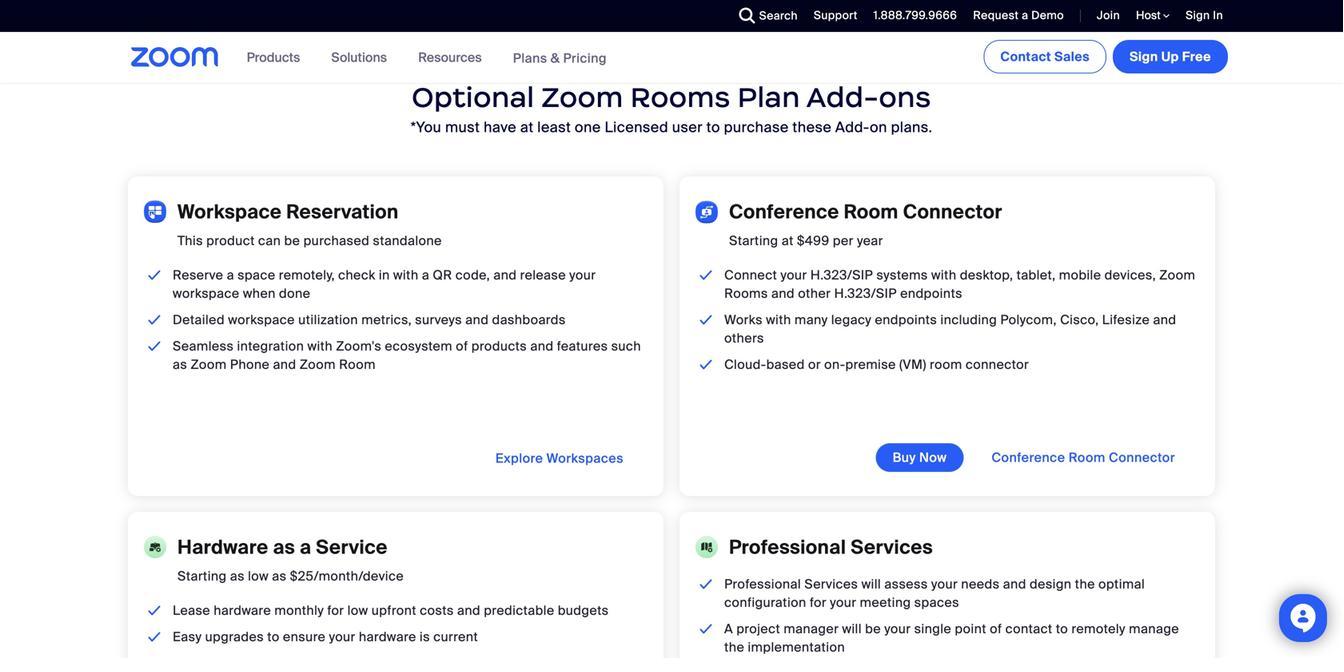 Task type: locate. For each thing, give the bounding box(es) containing it.
needs
[[962, 577, 1000, 593]]

workspace
[[178, 200, 282, 225]]

year
[[857, 233, 884, 250]]

workspace inside reserve a space remotely, check in with a qr code, and release your workspace when done
[[173, 286, 240, 302]]

low down hardware
[[248, 569, 269, 585]]

sign for sign up free
[[1130, 48, 1159, 65]]

with right in
[[393, 267, 419, 284]]

0 vertical spatial professional
[[729, 536, 846, 561]]

contact sales link
[[984, 40, 1107, 74]]

endpoints
[[901, 286, 963, 302], [875, 312, 937, 329]]

with inside seamless integration with zoom's ecosystem of products and features such as zoom phone and zoom room
[[307, 338, 333, 355]]

2 horizontal spatial room
[[1069, 450, 1106, 467]]

and left other
[[772, 286, 795, 302]]

detailed workspace utilization metrics, surveys and dashboards
[[173, 312, 566, 329]]

1 horizontal spatial be
[[865, 621, 881, 638]]

zoom up one
[[542, 80, 624, 115]]

single
[[915, 621, 952, 638]]

plans.
[[891, 118, 933, 137]]

lease hardware monthly for low upfront costs and predictable budgets
[[173, 603, 609, 620]]

2 horizontal spatial to
[[1056, 621, 1069, 638]]

rooms
[[631, 80, 731, 115], [725, 286, 768, 302]]

join link
[[1085, 0, 1124, 32], [1097, 8, 1120, 23]]

1 horizontal spatial sign
[[1186, 8, 1210, 23]]

your
[[570, 267, 596, 284], [781, 267, 807, 284], [932, 577, 958, 593], [830, 595, 857, 612], [885, 621, 911, 638], [329, 629, 356, 646]]

hardware up upgrades
[[214, 603, 271, 620]]

1 vertical spatial of
[[990, 621, 1002, 638]]

will up meeting
[[862, 577, 881, 593]]

0 vertical spatial at
[[520, 118, 534, 137]]

0 horizontal spatial conference
[[729, 200, 839, 225]]

0 horizontal spatial room
[[339, 357, 376, 373]]

connect
[[725, 267, 777, 284]]

0 horizontal spatial for
[[327, 603, 344, 620]]

in
[[1213, 8, 1224, 23]]

1 vertical spatial professional
[[725, 577, 801, 593]]

0 vertical spatial will
[[862, 577, 881, 593]]

rooms inside connect your h.323/sip systems with desktop, tablet, mobile devices, zoom rooms and other h.323/sip endpoints
[[725, 286, 768, 302]]

services down professional services
[[805, 577, 858, 593]]

code,
[[456, 267, 490, 284]]

be down meeting
[[865, 621, 881, 638]]

1 horizontal spatial to
[[707, 118, 720, 137]]

for up manager on the right of the page
[[810, 595, 827, 612]]

0 vertical spatial rooms
[[631, 80, 731, 115]]

rooms up user
[[631, 80, 731, 115]]

cisco,
[[1061, 312, 1099, 329]]

1 vertical spatial ok image
[[145, 337, 164, 356]]

2 vertical spatial ok image
[[697, 621, 716, 639]]

contact sales
[[1001, 48, 1090, 65]]

tablet,
[[1017, 267, 1056, 284]]

1 vertical spatial services
[[805, 577, 858, 593]]

sign left in
[[1186, 8, 1210, 23]]

starting up connect
[[729, 233, 779, 250]]

0 vertical spatial endpoints
[[901, 286, 963, 302]]

workspace down when
[[228, 312, 295, 329]]

the
[[1075, 577, 1096, 593], [725, 640, 745, 657]]

your down meeting
[[885, 621, 911, 638]]

1 vertical spatial the
[[725, 640, 745, 657]]

your inside a project manager will be your single point of contact to remotely manage the implementation
[[885, 621, 911, 638]]

plans
[[513, 50, 547, 67]]

ok image for hardware as a service
[[697, 621, 716, 639]]

0 vertical spatial conference
[[729, 200, 839, 225]]

1 horizontal spatial at
[[782, 233, 794, 250]]

hardware down lease hardware monthly for low upfront costs and predictable budgets
[[359, 629, 416, 646]]

1 horizontal spatial starting
[[729, 233, 779, 250]]

your up spaces
[[932, 577, 958, 593]]

the right design
[[1075, 577, 1096, 593]]

ok image for workspace reservation
[[697, 311, 716, 329]]

remotely,
[[279, 267, 335, 284]]

to left the ensure
[[267, 629, 280, 646]]

pricing
[[563, 50, 607, 67]]

and up current
[[457, 603, 481, 620]]

services inside professional services will assess your needs and design the optimal configuration for your meeting spaces
[[805, 577, 858, 593]]

conference inside conference room connector starting at $499 per year
[[729, 200, 839, 225]]

0 horizontal spatial of
[[456, 338, 468, 355]]

resources button
[[418, 32, 489, 83]]

h.323/sip up "legacy"
[[835, 286, 897, 302]]

0 horizontal spatial to
[[267, 629, 280, 646]]

request a demo link
[[962, 0, 1068, 32], [974, 8, 1064, 23]]

surveys
[[415, 312, 462, 329]]

hardware as a service starting as low as $25/month/device
[[178, 536, 404, 585]]

1.888.799.9666 button
[[862, 0, 962, 32], [874, 8, 958, 23]]

zoom right devices,
[[1160, 267, 1196, 284]]

sign left 'up'
[[1130, 48, 1159, 65]]

at right have
[[520, 118, 534, 137]]

professional
[[729, 536, 846, 561], [725, 577, 801, 593]]

add-
[[807, 80, 879, 115], [836, 118, 870, 137]]

of right point
[[990, 621, 1002, 638]]

and inside "works with many legacy endpoints including polycom, cisco, lifesize and others"
[[1154, 312, 1177, 329]]

conference for conference room connector starting at $499 per year
[[729, 200, 839, 225]]

0 horizontal spatial the
[[725, 640, 745, 657]]

0 horizontal spatial hardware
[[214, 603, 271, 620]]

0 vertical spatial the
[[1075, 577, 1096, 593]]

at
[[520, 118, 534, 137], [782, 233, 794, 250]]

1 vertical spatial conference
[[992, 450, 1066, 467]]

sign in link
[[1174, 0, 1232, 32], [1186, 8, 1224, 23]]

your inside connect your h.323/sip systems with desktop, tablet, mobile devices, zoom rooms and other h.323/sip endpoints
[[781, 267, 807, 284]]

connect your h.323/sip systems with desktop, tablet, mobile devices, zoom rooms and other h.323/sip endpoints
[[725, 267, 1196, 302]]

0 vertical spatial hardware
[[214, 603, 271, 620]]

1 vertical spatial endpoints
[[875, 312, 937, 329]]

and right code,
[[494, 267, 517, 284]]

of
[[456, 338, 468, 355], [990, 621, 1002, 638]]

to inside optional zoom rooms plan add-ons *you must have at least one licensed user to purchase these add-on plans.
[[707, 118, 720, 137]]

a left space
[[227, 267, 234, 284]]

configuration
[[725, 595, 807, 612]]

endpoints inside "works with many legacy endpoints including polycom, cisco, lifesize and others"
[[875, 312, 937, 329]]

meetings navigation
[[981, 32, 1232, 77]]

a inside hardware as a service starting as low as $25/month/device
[[300, 536, 311, 561]]

with down utilization at the top left of page
[[307, 338, 333, 355]]

1 horizontal spatial hardware
[[359, 629, 416, 646]]

0 horizontal spatial sign
[[1130, 48, 1159, 65]]

contact
[[1006, 621, 1053, 638]]

with right systems
[[932, 267, 957, 284]]

plans & pricing link
[[513, 50, 607, 67], [513, 50, 607, 67]]

room for conference room connector starting at $499 per year
[[844, 200, 899, 225]]

banner
[[112, 32, 1232, 84]]

your up other
[[781, 267, 807, 284]]

workspace down reserve
[[173, 286, 240, 302]]

and inside professional services will assess your needs and design the optimal configuration for your meeting spaces
[[1003, 577, 1027, 593]]

1 horizontal spatial for
[[810, 595, 827, 612]]

seamless integration with zoom's ecosystem of products and features such as zoom phone and zoom room
[[173, 338, 641, 373]]

starting down hardware
[[178, 569, 227, 585]]

be inside a project manager will be your single point of contact to remotely manage the implementation
[[865, 621, 881, 638]]

and right lifesize
[[1154, 312, 1177, 329]]

conference room connector link
[[976, 445, 1192, 472]]

h.323/sip up other
[[811, 267, 873, 284]]

rooms down connect
[[725, 286, 768, 302]]

1 horizontal spatial connector
[[1109, 450, 1176, 467]]

low
[[248, 569, 269, 585], [348, 603, 368, 620]]

zoom inside optional zoom rooms plan add-ons *you must have at least one licensed user to purchase these add-on plans.
[[542, 80, 624, 115]]

search
[[759, 8, 798, 23]]

0 horizontal spatial connector
[[903, 200, 1003, 225]]

0 vertical spatial low
[[248, 569, 269, 585]]

1 vertical spatial add-
[[836, 118, 870, 137]]

h.323/sip
[[811, 267, 873, 284], [835, 286, 897, 302]]

1 vertical spatial room
[[339, 357, 376, 373]]

ok image for connect your h.323/sip systems with desktop, tablet, mobile devices, zoom rooms and other h.323/sip endpoints
[[697, 266, 716, 285]]

1 horizontal spatial conference
[[992, 450, 1066, 467]]

on-
[[825, 357, 846, 373]]

1 vertical spatial be
[[865, 621, 881, 638]]

your right the ensure
[[329, 629, 356, 646]]

ok image left works
[[697, 311, 716, 329]]

add- right these
[[836, 118, 870, 137]]

sign inside 'button'
[[1130, 48, 1159, 65]]

connector for conference room connector starting at $499 per year
[[903, 200, 1003, 225]]

a left service
[[300, 536, 311, 561]]

to right user
[[707, 118, 720, 137]]

works with many legacy endpoints including polycom, cisco, lifesize and others
[[725, 312, 1177, 347]]

services up assess
[[851, 536, 933, 561]]

$25/month/device
[[290, 569, 404, 585]]

endpoints inside connect your h.323/sip systems with desktop, tablet, mobile devices, zoom rooms and other h.323/sip endpoints
[[901, 286, 963, 302]]

at left $499
[[782, 233, 794, 250]]

release
[[520, 267, 566, 284]]

have
[[484, 118, 517, 137]]

demo
[[1032, 8, 1064, 23]]

ok image for professional services will assess your needs and design the optimal configuration for your meeting spaces
[[697, 576, 716, 594]]

ok image
[[697, 311, 716, 329], [145, 337, 164, 356], [697, 621, 716, 639]]

1 horizontal spatial room
[[844, 200, 899, 225]]

0 vertical spatial connector
[[903, 200, 1003, 225]]

as down the seamless
[[173, 357, 187, 373]]

to right the contact
[[1056, 621, 1069, 638]]

1 vertical spatial starting
[[178, 569, 227, 585]]

ok image left a on the bottom
[[697, 621, 716, 639]]

and down the dashboards
[[530, 338, 554, 355]]

be inside workspace reservation this product can be purchased standalone
[[284, 233, 300, 250]]

0 horizontal spatial at
[[520, 118, 534, 137]]

0 vertical spatial workspace
[[173, 286, 240, 302]]

zoom inside connect your h.323/sip systems with desktop, tablet, mobile devices, zoom rooms and other h.323/sip endpoints
[[1160, 267, 1196, 284]]

to inside a project manager will be your single point of contact to remotely manage the implementation
[[1056, 621, 1069, 638]]

standalone
[[373, 233, 442, 250]]

1 vertical spatial rooms
[[725, 286, 768, 302]]

phone
[[230, 357, 270, 373]]

conference room connector
[[992, 450, 1176, 467]]

1 vertical spatial workspace
[[228, 312, 295, 329]]

reservation
[[286, 200, 399, 225]]

0 horizontal spatial be
[[284, 233, 300, 250]]

a
[[725, 621, 733, 638]]

integration
[[237, 338, 304, 355]]

connector for conference room connector
[[1109, 450, 1176, 467]]

buy now link
[[876, 444, 964, 473]]

0 horizontal spatial low
[[248, 569, 269, 585]]

with left many
[[766, 312, 791, 329]]

0 vertical spatial sign
[[1186, 8, 1210, 23]]

be right the can
[[284, 233, 300, 250]]

0 vertical spatial be
[[284, 233, 300, 250]]

1 horizontal spatial of
[[990, 621, 1002, 638]]

0 vertical spatial services
[[851, 536, 933, 561]]

for up the easy upgrades to ensure your hardware is current
[[327, 603, 344, 620]]

zoom
[[542, 80, 624, 115], [1160, 267, 1196, 284], [191, 357, 227, 373], [300, 357, 336, 373]]

0 horizontal spatial starting
[[178, 569, 227, 585]]

contact
[[1001, 48, 1052, 65]]

0 vertical spatial starting
[[729, 233, 779, 250]]

2 vertical spatial room
[[1069, 450, 1106, 467]]

services for professional services will assess your needs and design the optimal configuration for your meeting spaces
[[805, 577, 858, 593]]

low down $25/month/device
[[348, 603, 368, 620]]

professional inside professional services will assess your needs and design the optimal configuration for your meeting spaces
[[725, 577, 801, 593]]

ok image
[[145, 266, 164, 285], [697, 266, 716, 285], [145, 311, 164, 329], [697, 356, 716, 374], [697, 576, 716, 594], [145, 602, 164, 621], [145, 629, 164, 647]]

a
[[1022, 8, 1029, 23], [227, 267, 234, 284], [422, 267, 430, 284], [300, 536, 311, 561]]

explore workspaces link
[[480, 445, 640, 473]]

a left demo
[[1022, 8, 1029, 23]]

and right needs
[[1003, 577, 1027, 593]]

0 vertical spatial h.323/sip
[[811, 267, 873, 284]]

based
[[767, 357, 805, 373]]

at inside conference room connector starting at $499 per year
[[782, 233, 794, 250]]

easy upgrades to ensure your hardware is current
[[173, 629, 478, 646]]

connector inside conference room connector starting at $499 per year
[[903, 200, 1003, 225]]

your right "release"
[[570, 267, 596, 284]]

products
[[247, 49, 300, 66]]

room for conference room connector
[[1069, 450, 1106, 467]]

1 vertical spatial sign
[[1130, 48, 1159, 65]]

room inside conference room connector starting at $499 per year
[[844, 200, 899, 225]]

add- up these
[[807, 80, 879, 115]]

licensed
[[605, 118, 669, 137]]

1 horizontal spatial the
[[1075, 577, 1096, 593]]

connector
[[966, 357, 1029, 373]]

1 vertical spatial will
[[842, 621, 862, 638]]

polycom,
[[1001, 312, 1057, 329]]

as right hardware
[[273, 536, 295, 561]]

1 vertical spatial connector
[[1109, 450, 1176, 467]]

these
[[793, 118, 832, 137]]

and
[[494, 267, 517, 284], [772, 286, 795, 302], [466, 312, 489, 329], [1154, 312, 1177, 329], [530, 338, 554, 355], [273, 357, 296, 373], [1003, 577, 1027, 593], [457, 603, 481, 620]]

reserve
[[173, 267, 223, 284]]

ok image for easy upgrades to ensure your hardware is current
[[145, 629, 164, 647]]

1 vertical spatial at
[[782, 233, 794, 250]]

design
[[1030, 577, 1072, 593]]

0 vertical spatial ok image
[[697, 311, 716, 329]]

the down a on the bottom
[[725, 640, 745, 657]]

connector
[[903, 200, 1003, 225], [1109, 450, 1176, 467]]

and inside reserve a space remotely, check in with a qr code, and release your workspace when done
[[494, 267, 517, 284]]

will right manager on the right of the page
[[842, 621, 862, 638]]

ok image left the seamless
[[145, 337, 164, 356]]

1 horizontal spatial low
[[348, 603, 368, 620]]

for
[[810, 595, 827, 612], [327, 603, 344, 620]]

0 vertical spatial room
[[844, 200, 899, 225]]

of down surveys
[[456, 338, 468, 355]]

ok image for reserve a space remotely, check in with a qr code, and release your workspace when done
[[145, 266, 164, 285]]

works
[[725, 312, 763, 329]]

0 vertical spatial of
[[456, 338, 468, 355]]

low inside hardware as a service starting as low as $25/month/device
[[248, 569, 269, 585]]

join link up meetings navigation
[[1097, 8, 1120, 23]]



Task type: vqa. For each thing, say whether or not it's contained in the screenshot.
And inside the connect your h.323/sip systems with desktop, tablet, mobile devices, zoom rooms and other h.323/sip endpoints
yes



Task type: describe. For each thing, give the bounding box(es) containing it.
done
[[279, 286, 311, 302]]

professional services will assess your needs and design the optimal configuration for your meeting spaces
[[725, 577, 1145, 612]]

a project manager will be your single point of contact to remotely manage the implementation
[[725, 621, 1180, 657]]

optional zoom rooms plan add-ons *you must have at least one licensed user to purchase these add-on plans.
[[411, 80, 933, 137]]

sales
[[1055, 48, 1090, 65]]

dashboards
[[492, 312, 566, 329]]

professional services
[[729, 536, 933, 561]]

premise
[[846, 357, 896, 373]]

upgrades
[[205, 629, 264, 646]]

on
[[870, 118, 888, 137]]

zoom logo image
[[131, 47, 219, 67]]

conference for conference room connector
[[992, 450, 1066, 467]]

as inside seamless integration with zoom's ecosystem of products and features such as zoom phone and zoom room
[[173, 357, 187, 373]]

the inside a project manager will be your single point of contact to remotely manage the implementation
[[725, 640, 745, 657]]

room
[[930, 357, 963, 373]]

optimal
[[1099, 577, 1145, 593]]

room inside seamless integration with zoom's ecosystem of products and features such as zoom phone and zoom room
[[339, 357, 376, 373]]

1 vertical spatial hardware
[[359, 629, 416, 646]]

as up monthly
[[272, 569, 287, 585]]

desktop,
[[960, 267, 1014, 284]]

join link left host
[[1085, 0, 1124, 32]]

optional
[[412, 80, 535, 115]]

professional for professional services
[[729, 536, 846, 561]]

1 vertical spatial low
[[348, 603, 368, 620]]

with inside "works with many legacy endpoints including polycom, cisco, lifesize and others"
[[766, 312, 791, 329]]

remotely
[[1072, 621, 1126, 638]]

as down hardware
[[230, 569, 245, 585]]

your inside reserve a space remotely, check in with a qr code, and release your workspace when done
[[570, 267, 596, 284]]

such
[[611, 338, 641, 355]]

ensure
[[283, 629, 326, 646]]

host
[[1136, 8, 1164, 23]]

search button
[[727, 0, 802, 32]]

metrics,
[[362, 312, 412, 329]]

predictable
[[484, 603, 555, 620]]

others
[[725, 330, 764, 347]]

at inside optional zoom rooms plan add-ons *you must have at least one licensed user to purchase these add-on plans.
[[520, 118, 534, 137]]

banner containing contact sales
[[112, 32, 1232, 84]]

cloud-
[[725, 357, 767, 373]]

and down integration
[[273, 357, 296, 373]]

solutions
[[331, 49, 387, 66]]

and inside connect your h.323/sip systems with desktop, tablet, mobile devices, zoom rooms and other h.323/sip endpoints
[[772, 286, 795, 302]]

services for professional services
[[851, 536, 933, 561]]

ons
[[879, 80, 932, 115]]

features
[[557, 338, 608, 355]]

meeting
[[860, 595, 911, 612]]

hardware
[[178, 536, 268, 561]]

zoom's
[[336, 338, 382, 355]]

workspaces
[[547, 451, 624, 467]]

of inside seamless integration with zoom's ecosystem of products and features such as zoom phone and zoom room
[[456, 338, 468, 355]]

ok image for cloud-based or on-premise (vm) room connector
[[697, 356, 716, 374]]

must
[[445, 118, 480, 137]]

now
[[920, 450, 947, 467]]

this
[[178, 233, 203, 250]]

cloud-based or on-premise (vm) room connector
[[725, 357, 1029, 373]]

easy
[[173, 629, 202, 646]]

in
[[379, 267, 390, 284]]

workspace reservation this product can be purchased standalone
[[178, 200, 442, 250]]

costs
[[420, 603, 454, 620]]

will inside a project manager will be your single point of contact to remotely manage the implementation
[[842, 621, 862, 638]]

1 vertical spatial h.323/sip
[[835, 286, 897, 302]]

upfront
[[372, 603, 417, 620]]

current
[[434, 629, 478, 646]]

project
[[737, 621, 781, 638]]

the inside professional services will assess your needs and design the optimal configuration for your meeting spaces
[[1075, 577, 1096, 593]]

ok image for detailed workspace utilization metrics, surveys and dashboards
[[145, 311, 164, 329]]

request a demo
[[974, 8, 1064, 23]]

per
[[833, 233, 854, 250]]

will inside professional services will assess your needs and design the optimal configuration for your meeting spaces
[[862, 577, 881, 593]]

sign for sign in
[[1186, 8, 1210, 23]]

service
[[316, 536, 388, 561]]

check
[[338, 267, 376, 284]]

rooms inside optional zoom rooms plan add-ons *you must have at least one licensed user to purchase these add-on plans.
[[631, 80, 731, 115]]

of inside a project manager will be your single point of contact to remotely manage the implementation
[[990, 621, 1002, 638]]

systems
[[877, 267, 928, 284]]

legacy
[[832, 312, 872, 329]]

seamless
[[173, 338, 234, 355]]

professional for professional services will assess your needs and design the optimal configuration for your meeting spaces
[[725, 577, 801, 593]]

resources
[[418, 49, 482, 66]]

other
[[798, 286, 831, 302]]

purchased
[[304, 233, 370, 250]]

ecosystem
[[385, 338, 453, 355]]

explore
[[496, 451, 543, 467]]

with inside reserve a space remotely, check in with a qr code, and release your workspace when done
[[393, 267, 419, 284]]

products button
[[247, 32, 307, 83]]

many
[[795, 312, 828, 329]]

zoom down utilization at the top left of page
[[300, 357, 336, 373]]

starting inside hardware as a service starting as low as $25/month/device
[[178, 569, 227, 585]]

one
[[575, 118, 601, 137]]

(vm)
[[900, 357, 927, 373]]

zoom down the seamless
[[191, 357, 227, 373]]

up
[[1162, 48, 1179, 65]]

0 vertical spatial add-
[[807, 80, 879, 115]]

space
[[238, 267, 276, 284]]

point
[[955, 621, 987, 638]]

and up "products" at the left of page
[[466, 312, 489, 329]]

utilization
[[298, 312, 358, 329]]

least
[[538, 118, 571, 137]]

sign up free
[[1130, 48, 1212, 65]]

1.888.799.9666
[[874, 8, 958, 23]]

manager
[[784, 621, 839, 638]]

products
[[472, 338, 527, 355]]

product
[[206, 233, 255, 250]]

ok image for lease hardware monthly for low upfront costs and predictable budgets
[[145, 602, 164, 621]]

buy
[[893, 450, 916, 467]]

a left "qr"
[[422, 267, 430, 284]]

your up manager on the right of the page
[[830, 595, 857, 612]]

product information navigation
[[235, 32, 619, 84]]

starting inside conference room connector starting at $499 per year
[[729, 233, 779, 250]]

with inside connect your h.323/sip systems with desktop, tablet, mobile devices, zoom rooms and other h.323/sip endpoints
[[932, 267, 957, 284]]

reserve a space remotely, check in with a qr code, and release your workspace when done
[[173, 267, 596, 302]]

spaces
[[915, 595, 960, 612]]

can
[[258, 233, 281, 250]]

for inside professional services will assess your needs and design the optimal configuration for your meeting spaces
[[810, 595, 827, 612]]



